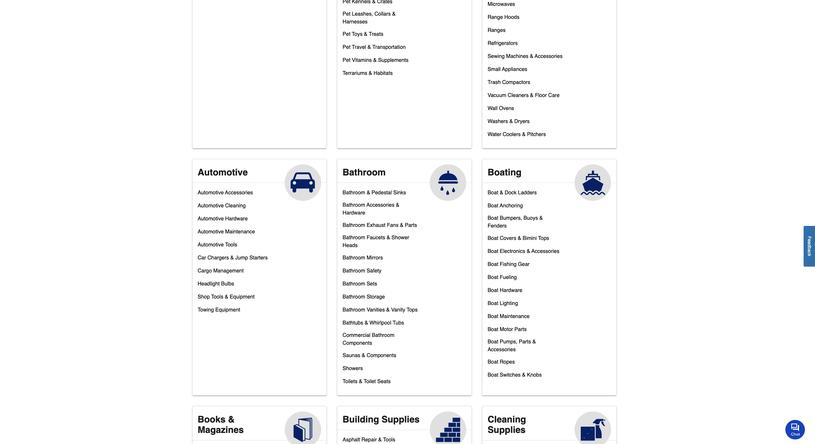 Task type: describe. For each thing, give the bounding box(es) containing it.
accessories inside sewing machines & accessories link
[[535, 53, 563, 59]]

hardware for automotive hardware
[[225, 216, 248, 222]]

boat & dock ladders
[[488, 190, 537, 196]]

supplies for building supplies
[[382, 414, 420, 425]]

asphalt
[[343, 437, 360, 443]]

& inside boat covers & bimini tops link
[[518, 235, 522, 241]]

tops for bathroom vanities & vanity tops
[[407, 307, 418, 313]]

b
[[808, 247, 813, 249]]

automotive maintenance link
[[198, 227, 255, 240]]

bathroom for bathroom vanities & vanity tops
[[343, 307, 366, 313]]

fueling
[[500, 275, 517, 280]]

vanity
[[392, 307, 406, 313]]

d
[[808, 244, 813, 247]]

boat & dock ladders link
[[488, 188, 537, 201]]

& inside boat electronics & accessories link
[[527, 248, 531, 254]]

1 vertical spatial equipment
[[216, 307, 240, 313]]

maintenance for boat maintenance
[[500, 314, 530, 319]]

jump
[[236, 255, 248, 261]]

boat electronics & accessories link
[[488, 247, 560, 260]]

boat fishing gear link
[[488, 260, 530, 273]]

bathtubs
[[343, 320, 364, 326]]

bathroom vanities & vanity tops link
[[343, 305, 418, 319]]

toilet
[[364, 379, 376, 385]]

automotive for automotive accessories
[[198, 190, 224, 196]]

k
[[808, 254, 813, 256]]

buoys
[[524, 215, 539, 221]]

& inside 'books & magazines'
[[228, 414, 235, 425]]

0 vertical spatial equipment
[[230, 294, 255, 300]]

a
[[808, 249, 813, 252]]

tools for automotive
[[225, 242, 237, 248]]

cleaners
[[508, 92, 529, 98]]

& inside washers & dryers link
[[510, 119, 513, 124]]

shower
[[392, 235, 410, 241]]

building supplies image
[[430, 412, 467, 444]]

sewing
[[488, 53, 505, 59]]

starters
[[250, 255, 268, 261]]

headlight
[[198, 281, 220, 287]]

& inside pet travel & transportation link
[[368, 44, 371, 50]]

& inside water coolers & pitchers link
[[523, 132, 526, 137]]

boat motor parts link
[[488, 325, 527, 338]]

motor
[[500, 327, 514, 333]]

boat fueling
[[488, 275, 517, 280]]

accessories inside boat pumps, parts & accessories
[[488, 347, 516, 353]]

accessories inside bathroom accessories & hardware
[[367, 202, 395, 208]]

pedestal
[[372, 190, 392, 196]]

commercial bathroom components
[[343, 333, 395, 346]]

& inside car chargers & jump starters link
[[231, 255, 234, 261]]

bathroom & pedestal sinks link
[[343, 188, 406, 201]]

headlight bulbs link
[[198, 279, 234, 292]]

hardware for boat hardware
[[500, 288, 523, 293]]

saunas
[[343, 353, 361, 359]]

& inside boat pumps, parts & accessories
[[533, 339, 537, 345]]

fishing
[[500, 262, 517, 267]]

automotive cleaning link
[[198, 201, 246, 214]]

bathroom for bathroom faucets & shower heads
[[343, 235, 366, 241]]

tops for boat covers & bimini tops
[[539, 235, 550, 241]]

storage
[[367, 294, 385, 300]]

travel
[[352, 44, 366, 50]]

& inside bathroom vanities & vanity tops link
[[387, 307, 390, 313]]

2 e from the top
[[808, 242, 813, 244]]

boat switches & knobs
[[488, 372, 542, 378]]

boat anchoring link
[[488, 201, 523, 214]]

bathroom & pedestal sinks
[[343, 190, 406, 196]]

automotive for automotive maintenance
[[198, 229, 224, 235]]

& inside saunas & components link
[[362, 353, 366, 359]]

faucets
[[367, 235, 386, 241]]

boat pumps, parts & accessories link
[[488, 338, 564, 358]]

toilets & toilet seats
[[343, 379, 391, 385]]

mirrors
[[367, 255, 383, 261]]

bathroom exhaust fans & parts link
[[343, 221, 417, 234]]

parts for boat motor parts
[[515, 327, 527, 333]]

automotive tools link
[[198, 240, 237, 253]]

accessories inside boat electronics & accessories link
[[532, 248, 560, 254]]

automotive image
[[285, 164, 322, 201]]

seats
[[378, 379, 391, 385]]

magazines
[[198, 425, 244, 435]]

toilets
[[343, 379, 358, 385]]

bathroom for bathroom sets
[[343, 281, 366, 287]]

1 e from the top
[[808, 239, 813, 242]]

boat for boat lighting
[[488, 301, 499, 306]]

pet vitamins & supplements link
[[343, 56, 409, 69]]

boat for boat electronics & accessories
[[488, 248, 499, 254]]

boat for boat motor parts
[[488, 327, 499, 333]]

coolers
[[503, 132, 521, 137]]

& inside bathroom faucets & shower heads
[[387, 235, 391, 241]]

parts for boat pumps, parts & accessories
[[519, 339, 532, 345]]

automotive cleaning
[[198, 203, 246, 209]]

small
[[488, 66, 501, 72]]

& inside pet toys & treats link
[[364, 31, 368, 37]]

& inside terrariums & habitats link
[[369, 70, 373, 76]]

automotive link
[[193, 159, 327, 201]]

boat fueling link
[[488, 273, 517, 286]]

& inside boat switches & knobs "link"
[[523, 372, 526, 378]]

bathroom for bathroom storage
[[343, 294, 366, 300]]

bathroom accessories & hardware link
[[343, 201, 418, 221]]

boat for boat anchoring
[[488, 203, 499, 209]]

boat covers & bimini tops link
[[488, 234, 550, 247]]

washers & dryers link
[[488, 117, 530, 130]]

bathroom for bathroom mirrors
[[343, 255, 366, 261]]

hoods
[[505, 14, 520, 20]]

wall ovens
[[488, 106, 515, 111]]

transportation
[[373, 44, 406, 50]]

chat invite button image
[[786, 420, 806, 440]]

hardware inside bathroom accessories & hardware
[[343, 210, 366, 216]]

& inside pet leashes, collars & harnesses
[[393, 11, 396, 17]]

bathroom safety
[[343, 268, 382, 274]]

car chargers & jump starters
[[198, 255, 268, 261]]

bathroom for bathroom safety
[[343, 268, 366, 274]]

f e e d b a c k button
[[805, 226, 816, 267]]

saunas & components
[[343, 353, 397, 359]]

dryers
[[515, 119, 530, 124]]

boating image
[[575, 164, 612, 201]]

building supplies link
[[338, 406, 472, 444]]

small appliances link
[[488, 65, 528, 78]]

leashes,
[[352, 11, 373, 17]]

refrigerators link
[[488, 39, 518, 52]]

towing equipment
[[198, 307, 240, 313]]

vacuum cleaners & floor care link
[[488, 91, 560, 104]]

bathroom storage
[[343, 294, 385, 300]]

toys
[[352, 31, 363, 37]]

pet toys & treats link
[[343, 30, 384, 43]]

harnesses
[[343, 19, 368, 25]]

0 vertical spatial parts
[[405, 222, 417, 228]]

& inside pet vitamins & supplements link
[[374, 57, 377, 63]]

collars
[[375, 11, 391, 17]]

0 horizontal spatial cleaning
[[225, 203, 246, 209]]

safety
[[367, 268, 382, 274]]

& inside shop tools & equipment link
[[225, 294, 228, 300]]

books
[[198, 414, 226, 425]]

boat for boat hardware
[[488, 288, 499, 293]]

& inside bathroom & pedestal sinks "link"
[[367, 190, 371, 196]]

sewing machines & accessories link
[[488, 52, 563, 65]]

cleaning supplies
[[488, 414, 527, 435]]



Task type: vqa. For each thing, say whether or not it's contained in the screenshot.
f e e d b a c k
yes



Task type: locate. For each thing, give the bounding box(es) containing it.
asphalt repair & tools
[[343, 437, 396, 443]]

boat for boat fishing gear
[[488, 262, 499, 267]]

cleaning
[[225, 203, 246, 209], [488, 414, 527, 425]]

machines
[[507, 53, 529, 59]]

2 automotive from the top
[[198, 190, 224, 196]]

boat bumpers, buoys & fenders
[[488, 215, 543, 229]]

12 boat from the top
[[488, 339, 499, 345]]

& inside asphalt repair & tools link
[[379, 437, 382, 443]]

ranges link
[[488, 26, 506, 39]]

shop tools & equipment link
[[198, 292, 255, 305]]

& right travel
[[368, 44, 371, 50]]

components for saunas & components
[[367, 353, 397, 359]]

automotive for automotive hardware
[[198, 216, 224, 222]]

4 automotive from the top
[[198, 216, 224, 222]]

bathroom inside bathroom accessories & hardware
[[343, 202, 366, 208]]

& right the books
[[228, 414, 235, 425]]

boat for boat & dock ladders
[[488, 190, 499, 196]]

boat left ropes
[[488, 359, 499, 365]]

& inside "bathroom exhaust fans & parts" link
[[400, 222, 404, 228]]

& inside toilets & toilet seats link
[[359, 379, 363, 385]]

terrariums & habitats
[[343, 70, 393, 76]]

boat inside boat anchoring link
[[488, 203, 499, 209]]

automotive up the chargers
[[198, 242, 224, 248]]

bathroom vanities & vanity tops
[[343, 307, 418, 313]]

0 vertical spatial maintenance
[[225, 229, 255, 235]]

0 horizontal spatial tops
[[407, 307, 418, 313]]

f e e d b a c k
[[808, 236, 813, 256]]

ranges
[[488, 27, 506, 33]]

boat for boat bumpers, buoys & fenders
[[488, 215, 499, 221]]

1 horizontal spatial tools
[[225, 242, 237, 248]]

equipment down "bulbs"
[[230, 294, 255, 300]]

& right the 'fans'
[[400, 222, 404, 228]]

boat inside boat hardware link
[[488, 288, 499, 293]]

accessories up 'automotive cleaning'
[[225, 190, 253, 196]]

boat inside boat switches & knobs "link"
[[488, 372, 499, 378]]

lighting
[[500, 301, 519, 306]]

vitamins
[[352, 57, 372, 63]]

& left pedestal
[[367, 190, 371, 196]]

& right coolers
[[523, 132, 526, 137]]

maintenance for automotive maintenance
[[225, 229, 255, 235]]

1 horizontal spatial maintenance
[[500, 314, 530, 319]]

boat for boat fueling
[[488, 275, 499, 280]]

& inside bathtubs & whirlpool tubs link
[[365, 320, 368, 326]]

0 horizontal spatial hardware
[[225, 216, 248, 222]]

& left bimini
[[518, 235, 522, 241]]

equipment down shop tools & equipment link
[[216, 307, 240, 313]]

& right bathtubs
[[365, 320, 368, 326]]

3 pet from the top
[[343, 44, 351, 50]]

floor
[[536, 92, 547, 98]]

ropes
[[500, 359, 515, 365]]

components down commercial
[[343, 340, 373, 346]]

& inside sewing machines & accessories link
[[530, 53, 534, 59]]

automotive maintenance
[[198, 229, 255, 235]]

bathroom inside commercial bathroom components
[[372, 333, 395, 338]]

boat left fishing
[[488, 262, 499, 267]]

sewing machines & accessories
[[488, 53, 563, 59]]

automotive down automotive cleaning link
[[198, 216, 224, 222]]

supplements
[[379, 57, 409, 63]]

bathroom for bathroom & pedestal sinks
[[343, 190, 366, 196]]

accessories down pumps,
[[488, 347, 516, 353]]

automotive for automotive cleaning
[[198, 203, 224, 209]]

terrariums & habitats link
[[343, 69, 393, 82]]

boat inside boat pumps, parts & accessories
[[488, 339, 499, 345]]

washers & dryers
[[488, 119, 530, 124]]

parts right motor
[[515, 327, 527, 333]]

boat inside boat electronics & accessories link
[[488, 248, 499, 254]]

& right collars
[[393, 11, 396, 17]]

bathtubs & whirlpool tubs
[[343, 320, 404, 326]]

1 vertical spatial maintenance
[[500, 314, 530, 319]]

bulbs
[[221, 281, 234, 287]]

& inside vacuum cleaners & floor care link
[[531, 92, 534, 98]]

boat for boat ropes
[[488, 359, 499, 365]]

& inside boat & dock ladders link
[[500, 190, 504, 196]]

tops
[[539, 235, 550, 241], [407, 307, 418, 313]]

2 horizontal spatial hardware
[[500, 288, 523, 293]]

boat for boat pumps, parts & accessories
[[488, 339, 499, 345]]

shop tools & equipment
[[198, 294, 255, 300]]

pet inside pet leashes, collars & harnesses
[[343, 11, 351, 17]]

accessories down bimini
[[532, 248, 560, 254]]

bathroom for bathroom accessories & hardware
[[343, 202, 366, 208]]

boat left dock
[[488, 190, 499, 196]]

& down pet vitamins & supplements link
[[369, 70, 373, 76]]

& left dryers
[[510, 119, 513, 124]]

dock
[[505, 190, 517, 196]]

hardware down bathroom & pedestal sinks "link"
[[343, 210, 366, 216]]

7 boat from the top
[[488, 275, 499, 280]]

boat inside 'boat lighting' link
[[488, 301, 499, 306]]

0 horizontal spatial maintenance
[[225, 229, 255, 235]]

boat up fenders
[[488, 215, 499, 221]]

& down "bulbs"
[[225, 294, 228, 300]]

1 vertical spatial parts
[[515, 327, 527, 333]]

0 vertical spatial components
[[343, 340, 373, 346]]

boat covers & bimini tops
[[488, 235, 550, 241]]

6 boat from the top
[[488, 262, 499, 267]]

wall ovens link
[[488, 104, 515, 117]]

0 vertical spatial cleaning
[[225, 203, 246, 209]]

1 horizontal spatial cleaning
[[488, 414, 527, 425]]

washers
[[488, 119, 509, 124]]

accessories down bathroom & pedestal sinks "link"
[[367, 202, 395, 208]]

2 vertical spatial tools
[[384, 437, 396, 443]]

books & magazines
[[198, 414, 244, 435]]

bathroom for bathroom exhaust fans & parts
[[343, 222, 366, 228]]

pet for pet toys & treats
[[343, 31, 351, 37]]

& right "saunas" on the bottom left of page
[[362, 353, 366, 359]]

& right 'buoys'
[[540, 215, 543, 221]]

boat maintenance
[[488, 314, 530, 319]]

1 vertical spatial tops
[[407, 307, 418, 313]]

1 horizontal spatial tops
[[539, 235, 550, 241]]

tools down automotive maintenance link
[[225, 242, 237, 248]]

boat hardware link
[[488, 286, 523, 299]]

e
[[808, 239, 813, 242], [808, 242, 813, 244]]

components
[[343, 340, 373, 346], [367, 353, 397, 359]]

pet vitamins & supplements
[[343, 57, 409, 63]]

tops right vanity
[[407, 307, 418, 313]]

cleaning supplies image
[[575, 412, 612, 444]]

1 vertical spatial components
[[367, 353, 397, 359]]

books & magazines link
[[193, 406, 327, 444]]

sets
[[367, 281, 377, 287]]

automotive for automotive
[[198, 167, 248, 177]]

boat inside boat maintenance link
[[488, 314, 499, 319]]

boat for boat maintenance
[[488, 314, 499, 319]]

towing
[[198, 307, 214, 313]]

e up b in the right bottom of the page
[[808, 242, 813, 244]]

switches
[[500, 372, 521, 378]]

boat inside boat ropes link
[[488, 359, 499, 365]]

5 automotive from the top
[[198, 229, 224, 235]]

components inside commercial bathroom components
[[343, 340, 373, 346]]

0 horizontal spatial supplies
[[382, 414, 420, 425]]

cargo management
[[198, 268, 244, 274]]

automotive up automotive tools
[[198, 229, 224, 235]]

boat anchoring
[[488, 203, 523, 209]]

pet for pet travel & transportation
[[343, 44, 351, 50]]

& right the toys
[[364, 31, 368, 37]]

8 boat from the top
[[488, 288, 499, 293]]

boat inside boat fishing gear link
[[488, 262, 499, 267]]

hardware up automotive maintenance
[[225, 216, 248, 222]]

& down bimini
[[527, 248, 531, 254]]

whirlpool
[[370, 320, 392, 326]]

cargo
[[198, 268, 212, 274]]

& down sinks
[[396, 202, 400, 208]]

trash
[[488, 79, 501, 85]]

parts right pumps,
[[519, 339, 532, 345]]

11 boat from the top
[[488, 327, 499, 333]]

parts inside boat pumps, parts & accessories
[[519, 339, 532, 345]]

boat inside boat motor parts link
[[488, 327, 499, 333]]

boat left fueling
[[488, 275, 499, 280]]

showers
[[343, 366, 363, 372]]

components for commercial bathroom components
[[343, 340, 373, 346]]

tools for shop
[[211, 294, 224, 300]]

5 boat from the top
[[488, 248, 499, 254]]

boat left 'lighting'
[[488, 301, 499, 306]]

1 horizontal spatial supplies
[[488, 425, 526, 435]]

1 boat from the top
[[488, 190, 499, 196]]

1 vertical spatial tools
[[211, 294, 224, 300]]

boat bumpers, buoys & fenders link
[[488, 214, 564, 234]]

automotive up 'automotive cleaning'
[[198, 190, 224, 196]]

& left dock
[[500, 190, 504, 196]]

boat inside boat covers & bimini tops link
[[488, 235, 499, 241]]

pet left the toys
[[343, 31, 351, 37]]

& left floor
[[531, 92, 534, 98]]

2 pet from the top
[[343, 31, 351, 37]]

3 boat from the top
[[488, 215, 499, 221]]

0 vertical spatial tops
[[539, 235, 550, 241]]

14 boat from the top
[[488, 372, 499, 378]]

car chargers & jump starters link
[[198, 253, 268, 266]]

tools down 'headlight bulbs' link
[[211, 294, 224, 300]]

pet up harnesses
[[343, 11, 351, 17]]

1 automotive from the top
[[198, 167, 248, 177]]

boat down fenders
[[488, 235, 499, 241]]

bathroom for bathroom
[[343, 167, 386, 177]]

boat left motor
[[488, 327, 499, 333]]

boat inside boat & dock ladders link
[[488, 190, 499, 196]]

6 automotive from the top
[[198, 242, 224, 248]]

& left jump
[[231, 255, 234, 261]]

habitats
[[374, 70, 393, 76]]

automotive up automotive accessories
[[198, 167, 248, 177]]

automotive accessories
[[198, 190, 253, 196]]

ovens
[[500, 106, 515, 111]]

& left the toilet
[[359, 379, 363, 385]]

boat down 'boat lighting' link
[[488, 314, 499, 319]]

boating link
[[483, 159, 617, 201]]

compactors
[[503, 79, 531, 85]]

maintenance down automotive hardware link
[[225, 229, 255, 235]]

automotive up automotive hardware
[[198, 203, 224, 209]]

& right the machines
[[530, 53, 534, 59]]

pet left vitamins
[[343, 57, 351, 63]]

pet toys & treats
[[343, 31, 384, 37]]

1 vertical spatial cleaning
[[488, 414, 527, 425]]

boat down boat ropes link
[[488, 372, 499, 378]]

f
[[808, 236, 813, 239]]

1 pet from the top
[[343, 11, 351, 17]]

3 automotive from the top
[[198, 203, 224, 209]]

& left shower
[[387, 235, 391, 241]]

boat left anchoring
[[488, 203, 499, 209]]

parts up shower
[[405, 222, 417, 228]]

boat inside boat bumpers, buoys & fenders
[[488, 215, 499, 221]]

bathroom mirrors link
[[343, 253, 383, 266]]

boat for boat covers & bimini tops
[[488, 235, 499, 241]]

hardware up 'lighting'
[[500, 288, 523, 293]]

bathroom faucets & shower heads
[[343, 235, 410, 248]]

boating
[[488, 167, 522, 177]]

boat inside the boat fueling link
[[488, 275, 499, 280]]

10 boat from the top
[[488, 314, 499, 319]]

pet leashes, collars & harnesses
[[343, 11, 396, 25]]

accessories inside automotive accessories link
[[225, 190, 253, 196]]

boat hardware
[[488, 288, 523, 293]]

components down commercial bathroom components link
[[367, 353, 397, 359]]

knobs
[[528, 372, 542, 378]]

automotive hardware
[[198, 216, 248, 222]]

13 boat from the top
[[488, 359, 499, 365]]

& inside bathroom accessories & hardware
[[396, 202, 400, 208]]

4 pet from the top
[[343, 57, 351, 63]]

supplies for cleaning supplies
[[488, 425, 526, 435]]

boat left pumps,
[[488, 339, 499, 345]]

water coolers & pitchers
[[488, 132, 546, 137]]

4 boat from the top
[[488, 235, 499, 241]]

repair
[[362, 437, 377, 443]]

maintenance inside boat maintenance link
[[500, 314, 530, 319]]

2 horizontal spatial tools
[[384, 437, 396, 443]]

terrariums
[[343, 70, 368, 76]]

e up d
[[808, 239, 813, 242]]

boat lighting link
[[488, 299, 519, 312]]

showers link
[[343, 364, 363, 377]]

pet for pet vitamins & supplements
[[343, 57, 351, 63]]

& right repair
[[379, 437, 382, 443]]

maintenance down 'lighting'
[[500, 314, 530, 319]]

building
[[343, 414, 379, 425]]

toilets & toilet seats link
[[343, 377, 391, 390]]

pet left travel
[[343, 44, 351, 50]]

tops right bimini
[[539, 235, 550, 241]]

bathroom image
[[430, 164, 467, 201]]

1 horizontal spatial hardware
[[343, 210, 366, 216]]

2 vertical spatial parts
[[519, 339, 532, 345]]

accessories right the machines
[[535, 53, 563, 59]]

books & magazines image
[[285, 412, 322, 444]]

9 boat from the top
[[488, 301, 499, 306]]

& down pet travel & transportation link
[[374, 57, 377, 63]]

boat down the boat fueling link
[[488, 288, 499, 293]]

range hoods link
[[488, 13, 520, 26]]

0 horizontal spatial tools
[[211, 294, 224, 300]]

supplies
[[382, 414, 420, 425], [488, 425, 526, 435]]

automotive for automotive tools
[[198, 242, 224, 248]]

vanities
[[367, 307, 385, 313]]

range
[[488, 14, 503, 20]]

boat left electronics
[[488, 248, 499, 254]]

supplies inside cleaning supplies
[[488, 425, 526, 435]]

bathroom mirrors
[[343, 255, 383, 261]]

tools right repair
[[384, 437, 396, 443]]

sinks
[[394, 190, 406, 196]]

car
[[198, 255, 206, 261]]

boat maintenance link
[[488, 312, 530, 325]]

2 boat from the top
[[488, 203, 499, 209]]

commercial bathroom components link
[[343, 332, 418, 351]]

& left vanity
[[387, 307, 390, 313]]

maintenance inside automotive maintenance link
[[225, 229, 255, 235]]

bathroom inside bathroom faucets & shower heads
[[343, 235, 366, 241]]

& left the 'knobs' in the bottom right of the page
[[523, 372, 526, 378]]

boat for boat switches & knobs
[[488, 372, 499, 378]]

pet for pet leashes, collars & harnesses
[[343, 11, 351, 17]]

& inside boat bumpers, buoys & fenders
[[540, 215, 543, 221]]

0 vertical spatial tools
[[225, 242, 237, 248]]

fans
[[387, 222, 399, 228]]

bathtubs & whirlpool tubs link
[[343, 319, 404, 332]]

& right pumps,
[[533, 339, 537, 345]]

shop
[[198, 294, 210, 300]]

covers
[[500, 235, 517, 241]]



